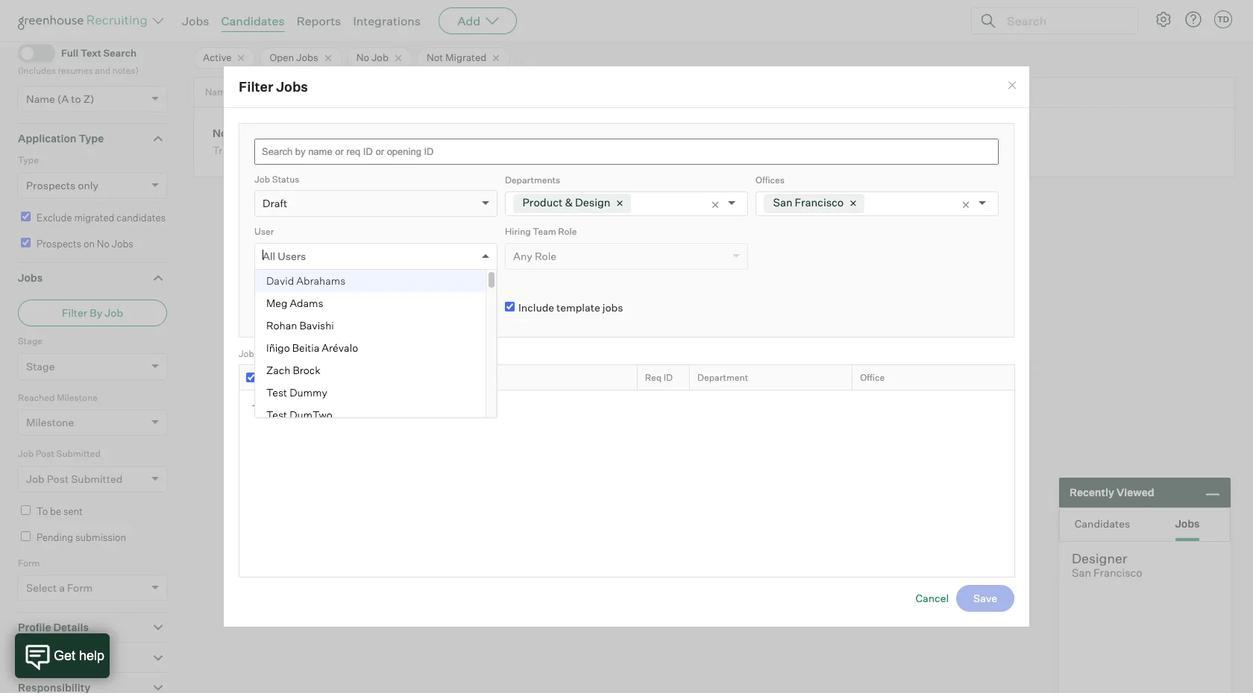 Task type: locate. For each thing, give the bounding box(es) containing it.
add candidate
[[1048, 21, 1121, 34]]

add for add candidate
[[1048, 21, 1069, 34]]

filter inside dialog
[[239, 78, 273, 95]]

0 horizontal spatial form
[[18, 558, 40, 569]]

0 vertical spatial type
[[79, 132, 104, 145]]

1 horizontal spatial to
[[338, 144, 348, 157]]

jobs right template
[[603, 301, 623, 314]]

prospects only
[[26, 179, 98, 192]]

1 vertical spatial form
[[67, 582, 93, 595]]

2 clear all element from the left
[[957, 192, 979, 215]]

type down application
[[18, 155, 39, 166]]

a
[[296, 302, 301, 315], [59, 582, 65, 595]]

a up the rohan bavishi
[[296, 302, 301, 315]]

no up try
[[213, 127, 227, 140]]

francisco inside the designer san francisco
[[1094, 567, 1143, 580]]

0 horizontal spatial type
[[18, 155, 39, 166]]

prospects for prospects on no jobs
[[37, 238, 81, 250]]

arévalo
[[322, 341, 358, 354]]

1 horizontal spatial san
[[1072, 567, 1092, 580]]

z)
[[83, 92, 94, 105]]

1 vertical spatial san
[[1072, 567, 1092, 580]]

prospects down exclude at the left top of the page
[[37, 238, 81, 250]]

zach brock
[[266, 364, 321, 376]]

None field
[[637, 194, 641, 212], [263, 244, 266, 269], [637, 194, 641, 212], [263, 244, 266, 269]]

clear all element
[[707, 192, 728, 215], [957, 192, 979, 215]]

your
[[392, 144, 413, 157], [388, 403, 409, 416]]

1 vertical spatial role
[[535, 250, 557, 262]]

name
[[205, 86, 231, 98], [26, 92, 55, 105]]

Search candidates field
[[18, 14, 167, 39]]

dumtwo
[[290, 409, 333, 421]]

1 vertical spatial to
[[338, 144, 348, 157]]

1 vertical spatial found
[[266, 127, 296, 140]]

notes)
[[112, 65, 139, 76]]

jobs right no
[[316, 403, 337, 416]]

Include template jobs checkbox
[[505, 302, 515, 312]]

filter down open
[[239, 78, 273, 95]]

filters.
[[412, 403, 443, 416]]

include
[[519, 301, 554, 314]]

milestone down reached milestone
[[26, 416, 74, 429]]

no inside no results found try removing filters above to broaden your search.
[[213, 127, 227, 140]]

0 vertical spatial jobs
[[603, 301, 623, 314]]

close image
[[1007, 79, 1019, 91]]

(0)
[[299, 348, 313, 360]]

try
[[213, 144, 228, 157]]

milestone down stage element
[[57, 392, 98, 403]]

list box
[[255, 270, 497, 426]]

filter left by
[[62, 307, 87, 319]]

sent
[[63, 506, 83, 518]]

jobs
[[182, 13, 209, 28], [296, 52, 318, 64], [276, 78, 308, 95], [112, 238, 133, 250], [18, 271, 43, 284], [239, 348, 259, 360], [1175, 517, 1200, 530]]

1 clear all element from the left
[[707, 192, 728, 215]]

include template jobs
[[519, 301, 623, 314]]

no left prospect
[[193, 20, 207, 32]]

1 vertical spatial filter
[[62, 307, 87, 319]]

1 vertical spatial test
[[266, 409, 287, 421]]

applications
[[255, 20, 315, 32]]

role right the any
[[535, 250, 557, 262]]

0 vertical spatial role
[[558, 226, 577, 237]]

1 vertical spatial francisco
[[1094, 567, 1143, 580]]

add up the migrated
[[457, 13, 481, 28]]

cancel
[[916, 592, 949, 605]]

add inside 'popup button'
[[457, 13, 481, 28]]

product & design
[[523, 196, 611, 210]]

0 vertical spatial custom
[[254, 279, 287, 290]]

type down 'z)'
[[79, 132, 104, 145]]

post down reached
[[36, 449, 54, 460]]

add
[[457, 13, 481, 28], [1048, 21, 1069, 34]]

custom field
[[254, 279, 310, 290]]

checkmark image
[[25, 47, 36, 58]]

draft
[[263, 197, 287, 210]]

form
[[18, 558, 40, 569], [67, 582, 93, 595]]

None checkbox
[[246, 373, 256, 383]]

your left search.
[[392, 144, 413, 157]]

0 horizontal spatial clear all element
[[707, 192, 728, 215]]

to left 'z)'
[[71, 92, 81, 105]]

0 vertical spatial test
[[266, 386, 287, 399]]

details
[[53, 622, 89, 634]]

0 horizontal spatial san
[[773, 196, 793, 210]]

0 vertical spatial to
[[71, 92, 81, 105]]

found right applications
[[317, 20, 346, 32]]

1 vertical spatial milestone
[[26, 416, 74, 429]]

0 vertical spatial form
[[18, 558, 40, 569]]

0 horizontal spatial select
[[26, 582, 57, 595]]

select a form
[[26, 582, 93, 595]]

your left filters.
[[388, 403, 409, 416]]

pending submission
[[37, 532, 126, 544]]

1 horizontal spatial francisco
[[1094, 567, 1143, 580]]

select inside form 'element'
[[26, 582, 57, 595]]

1 vertical spatial your
[[388, 403, 409, 416]]

a up the profile details
[[59, 582, 65, 595]]

found up "filters" at the top
[[266, 127, 296, 140]]

text
[[81, 47, 101, 59]]

Exclude migrated candidates checkbox
[[21, 212, 31, 221]]

0 vertical spatial a
[[296, 302, 301, 315]]

prospects
[[26, 179, 76, 192], [37, 238, 81, 250]]

to right "above"
[[338, 144, 348, 157]]

exclude
[[37, 212, 72, 224]]

custom up bavishi
[[304, 302, 342, 315]]

select up profile
[[26, 582, 57, 595]]

1 horizontal spatial found
[[317, 20, 346, 32]]

add for add
[[457, 13, 481, 28]]

role right team
[[558, 226, 577, 237]]

bulk actions link
[[1143, 14, 1236, 41]]

1 horizontal spatial role
[[558, 226, 577, 237]]

add left candidate
[[1048, 21, 1069, 34]]

0 vertical spatial found
[[317, 20, 346, 32]]

filter jobs dialog
[[223, 66, 1030, 628]]

1 horizontal spatial type
[[79, 132, 104, 145]]

0 horizontal spatial custom
[[254, 279, 287, 290]]

meg
[[266, 297, 287, 309]]

name left (a
[[26, 92, 55, 105]]

job post submitted down reached milestone element
[[18, 449, 101, 460]]

no
[[193, 20, 207, 32], [356, 52, 369, 64], [213, 127, 227, 140], [97, 238, 110, 250]]

no right on
[[97, 238, 110, 250]]

clear all element for product & design
[[707, 192, 728, 215]]

hiring team role
[[505, 226, 577, 237]]

0 horizontal spatial filter
[[62, 307, 87, 319]]

any role
[[513, 250, 557, 262]]

no
[[302, 403, 314, 416]]

1 vertical spatial prospects
[[37, 238, 81, 250]]

1 horizontal spatial form
[[67, 582, 93, 595]]

test for test dummy
[[266, 386, 287, 399]]

actions
[[1183, 21, 1220, 34]]

milestone
[[57, 392, 98, 403], [26, 416, 74, 429]]

add candidate link
[[1018, 14, 1137, 41]]

no down integrations at the top left of page
[[356, 52, 369, 64]]

submitted up sent
[[71, 473, 123, 485]]

0 vertical spatial submitted
[[56, 449, 101, 460]]

a inside form 'element'
[[59, 582, 65, 595]]

test down test dummy on the bottom left
[[266, 409, 287, 421]]

rohan bavishi option
[[255, 315, 486, 337]]

job post submitted up sent
[[26, 473, 123, 485]]

prospects only option
[[26, 179, 98, 192]]

select inside filter jobs dialog
[[263, 302, 293, 315]]

not
[[427, 52, 443, 64]]

1 horizontal spatial select
[[263, 302, 293, 315]]

0 vertical spatial milestone
[[57, 392, 98, 403]]

select up rohan
[[263, 302, 293, 315]]

0 vertical spatial prospects
[[26, 179, 76, 192]]

form down the pending submission option
[[18, 558, 40, 569]]

0 vertical spatial filter
[[239, 78, 273, 95]]

migrated
[[74, 212, 114, 224]]

1 horizontal spatial name
[[205, 86, 231, 98]]

name down active
[[205, 86, 231, 98]]

0 horizontal spatial jobs
[[316, 403, 337, 416]]

rohan
[[266, 319, 297, 332]]

rohan bavishi
[[266, 319, 334, 332]]

candidates
[[221, 13, 285, 28]]

1 vertical spatial jobs
[[316, 403, 337, 416]]

any
[[513, 250, 533, 262]]

test up there at the left bottom
[[266, 386, 287, 399]]

select for select a form
[[26, 582, 57, 595]]

zach
[[266, 364, 291, 376]]

1 vertical spatial select
[[26, 582, 57, 595]]

Prospects on No Jobs checkbox
[[21, 238, 31, 248]]

a inside filter jobs dialog
[[296, 302, 301, 315]]

migrated
[[445, 52, 487, 64]]

test dummy option
[[255, 382, 486, 404]]

list box containing david abrahams
[[255, 270, 497, 426]]

0 horizontal spatial name
[[26, 92, 55, 105]]

your inside no results found try removing filters above to broaden your search.
[[392, 144, 413, 157]]

filter inside button
[[62, 307, 87, 319]]

no for no job
[[356, 52, 369, 64]]

no job
[[356, 52, 389, 64]]

prospects inside type element
[[26, 179, 76, 192]]

your inside filter jobs dialog
[[388, 403, 409, 416]]

0 horizontal spatial found
[[266, 127, 296, 140]]

role
[[558, 226, 577, 237], [535, 250, 557, 262]]

0 horizontal spatial a
[[59, 582, 65, 595]]

submitted
[[56, 449, 101, 460], [71, 473, 123, 485]]

prospects up exclude at the left top of the page
[[26, 179, 76, 192]]

beitia
[[292, 341, 319, 354]]

custom
[[254, 279, 287, 290], [304, 302, 342, 315]]

prospects for prospects only
[[26, 179, 76, 192]]

francisco
[[795, 196, 844, 210], [1094, 567, 1143, 580]]

1 horizontal spatial custom
[[304, 302, 342, 315]]

form element
[[18, 556, 167, 613]]

1 vertical spatial a
[[59, 582, 65, 595]]

bulk
[[1159, 21, 1180, 34]]

clear all element for san francisco
[[957, 192, 979, 215]]

to be sent
[[37, 506, 83, 518]]

post up to be sent
[[47, 473, 69, 485]]

integrations link
[[353, 13, 421, 28]]

type
[[79, 132, 104, 145], [18, 155, 39, 166]]

name for name
[[205, 86, 231, 98]]

form up details
[[67, 582, 93, 595]]

submitted down reached milestone element
[[56, 449, 101, 460]]

0 horizontal spatial add
[[457, 13, 481, 28]]

0 vertical spatial francisco
[[795, 196, 844, 210]]

reached
[[18, 392, 55, 403]]

candidate
[[1071, 21, 1121, 34]]

san inside filter jobs dialog
[[773, 196, 793, 210]]

custom up meg
[[254, 279, 287, 290]]

filter by job
[[62, 307, 123, 319]]

team
[[533, 226, 556, 237]]

0 horizontal spatial francisco
[[795, 196, 844, 210]]

adams
[[290, 297, 324, 309]]

1 horizontal spatial a
[[296, 302, 301, 315]]

0 horizontal spatial to
[[71, 92, 81, 105]]

2 test from the top
[[266, 409, 287, 421]]

1 test from the top
[[266, 386, 287, 399]]

stage element
[[18, 334, 167, 391]]

1 horizontal spatial filter
[[239, 78, 273, 95]]

configure image
[[1155, 10, 1173, 28]]

job inside button
[[105, 307, 123, 319]]

0 vertical spatial select
[[263, 302, 293, 315]]

0 vertical spatial san
[[773, 196, 793, 210]]

0 vertical spatial your
[[392, 144, 413, 157]]

1 horizontal spatial add
[[1048, 21, 1069, 34]]

1 horizontal spatial clear all element
[[957, 192, 979, 215]]



Task type: vqa. For each thing, say whether or not it's contained in the screenshot.
Preliminary inside the Designer (50) Interviews To Schedule For Preliminary Screen
no



Task type: describe. For each thing, give the bounding box(es) containing it.
req id
[[645, 372, 673, 383]]

0 horizontal spatial role
[[535, 250, 557, 262]]

brock
[[293, 364, 321, 376]]

name (a to z) option
[[26, 92, 94, 105]]

open
[[270, 52, 294, 64]]

1 vertical spatial submitted
[[71, 473, 123, 485]]

To be sent checkbox
[[21, 506, 31, 515]]

application type
[[18, 132, 104, 145]]

integrations
[[353, 13, 421, 28]]

be
[[50, 506, 61, 518]]

iñigo beitia arévalo option
[[255, 337, 486, 359]]

td
[[1218, 14, 1230, 25]]

not migrated
[[427, 52, 487, 64]]

designer
[[1072, 551, 1128, 567]]

name for name (a to z)
[[26, 92, 55, 105]]

san francisco
[[773, 196, 844, 210]]

filter jobs
[[239, 78, 308, 95]]

req
[[645, 372, 662, 383]]

filter for filter by job
[[62, 307, 87, 319]]

viewed
[[1117, 487, 1155, 499]]

iñigo beitia arévalo
[[266, 341, 358, 354]]

only
[[78, 179, 98, 192]]

reached milestone element
[[18, 391, 167, 447]]

and
[[95, 65, 110, 76]]

0 vertical spatial job post submitted
[[18, 449, 101, 460]]

san inside the designer san francisco
[[1072, 567, 1092, 580]]

meg adams option
[[255, 292, 486, 315]]

results
[[229, 127, 264, 140]]

1 vertical spatial stage
[[26, 360, 55, 373]]

1 horizontal spatial jobs
[[603, 301, 623, 314]]

iñigo
[[266, 341, 290, 354]]

recently viewed
[[1070, 487, 1155, 499]]

prospects on no jobs
[[37, 238, 133, 250]]

prospect
[[210, 20, 253, 32]]

removing
[[231, 144, 276, 157]]

Pending submission checkbox
[[21, 532, 31, 542]]

full
[[61, 47, 78, 59]]

(a
[[57, 92, 69, 105]]

id
[[664, 372, 673, 383]]

clear all image
[[961, 200, 971, 210]]

select for select a custom field...
[[263, 302, 293, 315]]

reports
[[297, 13, 341, 28]]

meg adams
[[266, 297, 324, 309]]

filters
[[278, 144, 305, 157]]

jobs link
[[182, 13, 209, 28]]

no prospect applications found
[[193, 20, 346, 32]]

draft option
[[263, 197, 287, 210]]

bavishi
[[300, 319, 334, 332]]

cancel link
[[916, 592, 949, 605]]

0 vertical spatial post
[[36, 449, 54, 460]]

active
[[203, 52, 232, 64]]

Search by name or req ID or opening ID field
[[254, 138, 999, 165]]

are
[[284, 403, 299, 416]]

david abrahams option
[[255, 270, 486, 292]]

candidates link
[[221, 13, 285, 28]]

to inside no results found try removing filters above to broaden your search.
[[338, 144, 348, 157]]

found inside no results found try removing filters above to broaden your search.
[[266, 127, 296, 140]]

product
[[523, 196, 563, 210]]

above
[[307, 144, 336, 157]]

test for test dumtwo
[[266, 409, 287, 421]]

name (a to z)
[[26, 92, 94, 105]]

test dumtwo
[[266, 409, 333, 421]]

francisco inside filter jobs dialog
[[795, 196, 844, 210]]

broaden
[[350, 144, 390, 157]]

td button
[[1212, 7, 1236, 31]]

open jobs
[[270, 52, 318, 64]]

selected
[[261, 348, 297, 360]]

reached milestone
[[18, 392, 98, 403]]

profile details
[[18, 622, 89, 634]]

status
[[272, 174, 300, 185]]

1 vertical spatial post
[[47, 473, 69, 485]]

greenhouse recruiting image
[[18, 12, 152, 30]]

hiring
[[505, 226, 531, 237]]

all users
[[263, 250, 306, 262]]

reports link
[[297, 13, 341, 28]]

pending
[[37, 532, 73, 544]]

users
[[278, 250, 306, 262]]

all
[[263, 250, 276, 262]]

type element
[[18, 153, 167, 209]]

submission
[[75, 532, 126, 544]]

clear all image
[[710, 200, 721, 210]]

source
[[18, 652, 54, 665]]

resumes
[[58, 65, 93, 76]]

template
[[557, 301, 600, 314]]

0 vertical spatial stage
[[18, 336, 43, 347]]

office
[[861, 372, 885, 383]]

filter by job button
[[18, 300, 167, 327]]

david abrahams
[[266, 274, 346, 287]]

search
[[103, 47, 137, 59]]

search.
[[416, 144, 451, 157]]

1 vertical spatial type
[[18, 155, 39, 166]]

list box inside filter jobs dialog
[[255, 270, 497, 426]]

job post submitted element
[[18, 447, 167, 503]]

candidates
[[117, 212, 166, 224]]

Search text field
[[1004, 10, 1124, 32]]

recently
[[1070, 487, 1115, 499]]

there are no jobs matching your filters.
[[252, 403, 443, 416]]

filter for filter jobs
[[239, 78, 273, 95]]

no for no prospect applications found
[[193, 20, 207, 32]]

a for custom
[[296, 302, 301, 315]]

on
[[84, 238, 95, 250]]

&
[[565, 196, 573, 210]]

field
[[289, 279, 310, 290]]

to
[[37, 506, 48, 518]]

zach brock option
[[255, 359, 486, 382]]

no for no results found try removing filters above to broaden your search.
[[213, 127, 227, 140]]

add button
[[439, 7, 517, 34]]

td button
[[1215, 10, 1233, 28]]

test dumtwo option
[[255, 404, 486, 426]]

dummy
[[290, 386, 327, 399]]

a for form
[[59, 582, 65, 595]]

job status
[[254, 174, 300, 185]]

1 vertical spatial job post submitted
[[26, 473, 123, 485]]

user
[[254, 226, 274, 237]]

offices
[[756, 175, 785, 186]]

1 vertical spatial custom
[[304, 302, 342, 315]]



